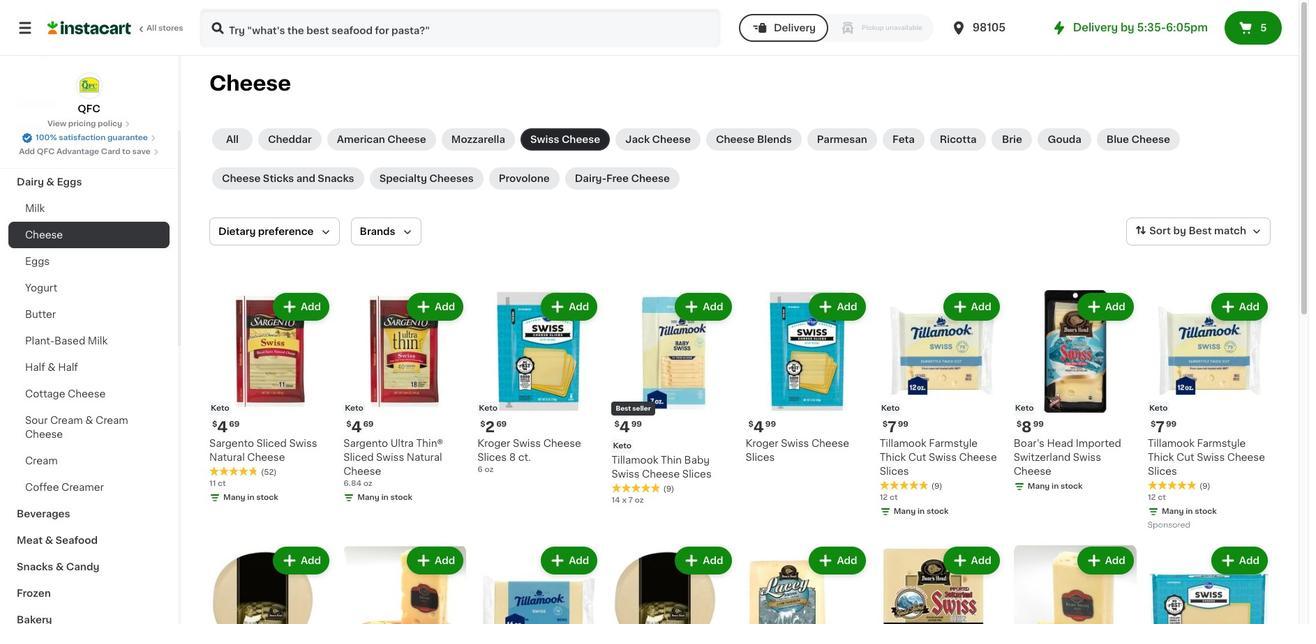 Task type: vqa. For each thing, say whether or not it's contained in the screenshot.
men's within the Nike Men'S Dri-Fit Quarter Socks
no



Task type: describe. For each thing, give the bounding box(es) containing it.
2 horizontal spatial (9)
[[1200, 483, 1211, 491]]

seller
[[632, 406, 651, 412]]

american
[[337, 135, 385, 144]]

jack cheese link
[[616, 128, 701, 151]]

coffee creamer
[[25, 483, 104, 493]]

$ 4 69 for sargento ultra thin® sliced swiss natural cheese
[[346, 420, 374, 435]]

2 horizontal spatial tillamook
[[1148, 439, 1195, 449]]

sticks
[[263, 174, 294, 184]]

kroger for kroger swiss cheese slices 8 ct. 6 oz
[[478, 439, 510, 449]]

meat & seafood
[[17, 536, 98, 546]]

cheese sticks and snacks
[[222, 174, 354, 184]]

butter
[[25, 310, 56, 320]]

2 half from the left
[[58, 363, 78, 373]]

delivery button
[[739, 14, 828, 42]]

delivery for delivery by 5:35-6:05pm
[[1073, 22, 1118, 33]]

1 farmstyle from the left
[[929, 439, 978, 449]]

4 $ from the left
[[614, 421, 619, 429]]

parmesan
[[817, 135, 867, 144]]

1 horizontal spatial (9)
[[931, 483, 942, 491]]

1 horizontal spatial 8
[[1022, 420, 1032, 435]]

jack
[[626, 135, 650, 144]]

oz inside sargento ultra thin® sliced swiss natural cheese 6.84 oz
[[363, 480, 373, 488]]

cottage cheese
[[25, 389, 106, 399]]

kroger swiss cheese slices 8 ct. 6 oz
[[478, 439, 581, 474]]

& inside sour cream & cream cheese
[[85, 416, 93, 426]]

1 $ 7 99 from the left
[[883, 420, 909, 435]]

5 $ from the left
[[748, 421, 754, 429]]

8 $ from the left
[[1151, 421, 1156, 429]]

sour cream & cream cheese
[[25, 416, 128, 440]]

sliced inside sargento ultra thin® sliced swiss natural cheese 6.84 oz
[[343, 453, 374, 463]]

dairy & eggs
[[17, 177, 82, 187]]

recipes
[[17, 98, 58, 107]]

gouda link
[[1038, 128, 1091, 151]]

all stores
[[147, 24, 183, 32]]

kroger for kroger swiss cheese slices
[[746, 439, 779, 449]]

produce link
[[8, 142, 170, 169]]

swiss inside sargento ultra thin® sliced swiss natural cheese 6.84 oz
[[376, 453, 404, 463]]

6:05pm
[[1166, 22, 1208, 33]]

qfc inside qfc link
[[78, 104, 100, 114]]

1 cut from the left
[[908, 453, 926, 463]]

best seller
[[616, 406, 651, 412]]

snacks inside 'link'
[[318, 174, 354, 184]]

& for eggs
[[46, 177, 54, 187]]

beverages link
[[8, 501, 170, 528]]

6 $ from the left
[[883, 421, 888, 429]]

4 for sargento sliced swiss natural cheese
[[217, 420, 228, 435]]

cheese sticks and snacks link
[[212, 167, 364, 190]]

dietary preference button
[[209, 218, 340, 246]]

100% satisfaction guarantee
[[36, 134, 148, 142]]

delivery by 5:35-6:05pm
[[1073, 22, 1208, 33]]

plant-based milk
[[25, 336, 108, 346]]

& for seafood
[[45, 536, 53, 546]]

1 horizontal spatial ct
[[890, 494, 898, 502]]

thanksgiving link
[[8, 116, 170, 142]]

sliced inside the sargento sliced swiss natural cheese
[[256, 439, 287, 449]]

milk link
[[8, 195, 170, 222]]

swiss inside kroger swiss cheese slices
[[781, 439, 809, 449]]

butter link
[[8, 301, 170, 328]]

swiss inside boar's head imported switzerland swiss cheese
[[1073, 453, 1101, 463]]

2 horizontal spatial ct
[[1158, 494, 1166, 502]]

frozen
[[17, 589, 51, 599]]

69 for sargento ultra thin® sliced swiss natural cheese
[[363, 421, 374, 429]]

instacart logo image
[[47, 20, 131, 36]]

service type group
[[739, 14, 934, 42]]

1 tillamook farmstyle thick cut swiss cheese slices from the left
[[880, 439, 997, 477]]

1 $ from the left
[[212, 421, 217, 429]]

$ inside $ 8 99
[[1017, 421, 1022, 429]]

cheese inside the sargento sliced swiss natural cheese
[[247, 453, 285, 463]]

swiss cheese link
[[521, 128, 610, 151]]

save
[[132, 148, 151, 156]]

2 cut from the left
[[1177, 453, 1194, 463]]

cheese inside sour cream & cream cheese
[[25, 430, 63, 440]]

to
[[122, 148, 130, 156]]

0 horizontal spatial (9)
[[663, 486, 674, 493]]

based
[[54, 336, 85, 346]]

3 99 from the left
[[898, 421, 909, 429]]

view pricing policy link
[[47, 119, 131, 130]]

slices inside kroger swiss cheese slices 8 ct. 6 oz
[[478, 453, 507, 463]]

specialty cheeses link
[[370, 167, 483, 190]]

sargento for sliced
[[343, 439, 388, 449]]

sponsored badge image
[[1148, 522, 1190, 530]]

all link
[[212, 128, 253, 151]]

2 tillamook farmstyle thick cut swiss cheese slices from the left
[[1148, 439, 1265, 477]]

best for best match
[[1189, 226, 1212, 236]]

recipes link
[[8, 89, 170, 116]]

5 button
[[1225, 11, 1282, 45]]

cream link
[[8, 448, 170, 475]]

dietary
[[218, 227, 256, 237]]

2 horizontal spatial oz
[[635, 497, 644, 505]]

preference
[[258, 227, 314, 237]]

cottage
[[25, 389, 65, 399]]

meat
[[17, 536, 43, 546]]

100% satisfaction guarantee button
[[22, 130, 156, 144]]

add qfc advantage card to save
[[19, 148, 151, 156]]

cheese inside kroger swiss cheese slices 8 ct. 6 oz
[[543, 439, 581, 449]]

$ 2 69
[[480, 420, 507, 435]]

100%
[[36, 134, 57, 142]]

brands
[[360, 227, 395, 237]]

boar's head imported switzerland swiss cheese
[[1014, 439, 1121, 477]]

2 12 from the left
[[1148, 494, 1156, 502]]

2 farmstyle from the left
[[1197, 439, 1246, 449]]

sort
[[1150, 226, 1171, 236]]

cheese inside 'link'
[[222, 174, 261, 184]]

1 half from the left
[[25, 363, 45, 373]]

3 4 from the left
[[619, 420, 630, 435]]

& for candy
[[56, 562, 64, 572]]

switzerland
[[1014, 453, 1071, 463]]

best match
[[1189, 226, 1246, 236]]

blue
[[1107, 135, 1129, 144]]

cheese inside tillamook thin baby swiss cheese slices
[[642, 470, 680, 480]]

qfc link
[[76, 73, 102, 116]]

blue cheese link
[[1097, 128, 1180, 151]]

guarantee
[[107, 134, 148, 142]]

provolone link
[[489, 167, 559, 190]]

98105
[[973, 22, 1006, 33]]

natural inside the sargento sliced swiss natural cheese
[[209, 453, 245, 463]]

Best match Sort by field
[[1127, 218, 1271, 246]]

& for half
[[48, 363, 56, 373]]

sour
[[25, 416, 48, 426]]

0 horizontal spatial ct
[[218, 480, 226, 488]]

plant-based milk link
[[8, 328, 170, 355]]

eggs link
[[8, 248, 170, 275]]

1 vertical spatial eggs
[[25, 257, 50, 267]]

satisfaction
[[59, 134, 106, 142]]

creamer
[[61, 483, 104, 493]]

parmesan link
[[807, 128, 877, 151]]

sargento sliced swiss natural cheese
[[209, 439, 317, 463]]

blends
[[757, 135, 792, 144]]

dairy-free cheese link
[[565, 167, 680, 190]]

2 horizontal spatial 7
[[1156, 420, 1165, 435]]

cheese inside sargento ultra thin® sliced swiss natural cheese 6.84 oz
[[343, 467, 381, 477]]

plant-
[[25, 336, 54, 346]]

brie link
[[992, 128, 1032, 151]]

Search field
[[201, 10, 719, 46]]

delivery by 5:35-6:05pm link
[[1051, 20, 1208, 36]]

beverages
[[17, 509, 70, 519]]

policy
[[98, 120, 122, 128]]

69 for sargento sliced swiss natural cheese
[[229, 421, 240, 429]]

5 99 from the left
[[1166, 421, 1177, 429]]

best for best seller
[[616, 406, 631, 412]]

blue cheese
[[1107, 135, 1170, 144]]

1 99 from the left
[[631, 421, 642, 429]]

baby
[[684, 456, 710, 466]]

all for all stores
[[147, 24, 156, 32]]



Task type: locate. For each thing, give the bounding box(es) containing it.
1 horizontal spatial delivery
[[1073, 22, 1118, 33]]

1 vertical spatial all
[[226, 135, 239, 144]]

produce
[[17, 151, 59, 161]]

cheese inside boar's head imported switzerland swiss cheese
[[1014, 467, 1052, 477]]

$ 4 99
[[614, 420, 642, 435], [748, 420, 776, 435]]

1 thick from the left
[[880, 453, 906, 463]]

0 horizontal spatial snacks
[[17, 562, 53, 572]]

oz right x
[[635, 497, 644, 505]]

oz
[[485, 466, 494, 474], [363, 480, 373, 488], [635, 497, 644, 505]]

tillamook thin baby swiss cheese slices
[[612, 456, 712, 480]]

$ 4 99 up kroger swiss cheese slices
[[748, 420, 776, 435]]

oz right the 6
[[485, 466, 494, 474]]

kroger inside kroger swiss cheese slices
[[746, 439, 779, 449]]

0 horizontal spatial 69
[[229, 421, 240, 429]]

sliced
[[256, 439, 287, 449], [343, 453, 374, 463]]

by inside best match sort by field
[[1173, 226, 1186, 236]]

sliced up (52)
[[256, 439, 287, 449]]

0 horizontal spatial qfc
[[37, 148, 55, 156]]

$ 7 99
[[883, 420, 909, 435], [1151, 420, 1177, 435]]

best left match
[[1189, 226, 1212, 236]]

1 natural from the left
[[209, 453, 245, 463]]

sargento inside the sargento sliced swiss natural cheese
[[209, 439, 254, 449]]

eggs
[[57, 177, 82, 187], [25, 257, 50, 267]]

by
[[1121, 22, 1135, 33], [1173, 226, 1186, 236]]

0 horizontal spatial sargento
[[209, 439, 254, 449]]

candy
[[66, 562, 99, 572]]

all left stores
[[147, 24, 156, 32]]

4 for kroger swiss cheese slices
[[754, 420, 764, 435]]

best
[[1189, 226, 1212, 236], [616, 406, 631, 412]]

qfc up "view pricing policy" link
[[78, 104, 100, 114]]

0 vertical spatial best
[[1189, 226, 1212, 236]]

0 vertical spatial sliced
[[256, 439, 287, 449]]

sargento inside sargento ultra thin® sliced swiss natural cheese 6.84 oz
[[343, 439, 388, 449]]

best left seller
[[616, 406, 631, 412]]

snacks right and
[[318, 174, 354, 184]]

1 horizontal spatial half
[[58, 363, 78, 373]]

cream
[[50, 416, 83, 426], [96, 416, 128, 426], [25, 456, 58, 466]]

0 vertical spatial eggs
[[57, 177, 82, 187]]

1 horizontal spatial natural
[[407, 453, 442, 463]]

0 horizontal spatial tillamook
[[612, 456, 658, 466]]

0 horizontal spatial 12
[[880, 494, 888, 502]]

1 vertical spatial qfc
[[37, 148, 55, 156]]

sargento left ultra
[[343, 439, 388, 449]]

14
[[612, 497, 620, 505]]

8 left ct.
[[509, 453, 516, 463]]

add
[[19, 148, 35, 156], [301, 302, 321, 312], [435, 302, 455, 312], [569, 302, 589, 312], [703, 302, 723, 312], [837, 302, 857, 312], [971, 302, 991, 312], [1105, 302, 1126, 312], [1239, 302, 1260, 312], [301, 556, 321, 566], [435, 556, 455, 566], [569, 556, 589, 566], [703, 556, 723, 566], [837, 556, 857, 566], [971, 556, 991, 566], [1105, 556, 1126, 566], [1239, 556, 1260, 566]]

1 $ 4 99 from the left
[[614, 420, 642, 435]]

mozzarella link
[[442, 128, 515, 151]]

& right meat
[[45, 536, 53, 546]]

slices inside tillamook thin baby swiss cheese slices
[[682, 470, 712, 480]]

7 $ from the left
[[1017, 421, 1022, 429]]

ct.
[[518, 453, 531, 463]]

slices inside kroger swiss cheese slices
[[746, 453, 775, 463]]

2 69 from the left
[[363, 421, 374, 429]]

7
[[888, 420, 896, 435], [1156, 420, 1165, 435], [628, 497, 633, 505]]

1 horizontal spatial 12
[[1148, 494, 1156, 502]]

qfc logo image
[[76, 73, 102, 99]]

lists
[[39, 48, 63, 58]]

swiss inside kroger swiss cheese slices 8 ct. 6 oz
[[513, 439, 541, 449]]

2 $ 4 99 from the left
[[748, 420, 776, 435]]

snacks & candy
[[17, 562, 99, 572]]

1 horizontal spatial tillamook farmstyle thick cut swiss cheese slices
[[1148, 439, 1265, 477]]

5
[[1260, 23, 1267, 33]]

69 right 2
[[496, 421, 507, 429]]

69 inside $ 2 69
[[496, 421, 507, 429]]

swiss cheese
[[530, 135, 600, 144]]

1 vertical spatial by
[[1173, 226, 1186, 236]]

1 horizontal spatial qfc
[[78, 104, 100, 114]]

0 horizontal spatial best
[[616, 406, 631, 412]]

farmstyle
[[929, 439, 978, 449], [1197, 439, 1246, 449]]

qfc inside add qfc advantage card to save link
[[37, 148, 55, 156]]

2 12 ct from the left
[[1148, 494, 1166, 502]]

1 vertical spatial best
[[616, 406, 631, 412]]

coffee
[[25, 483, 59, 493]]

brie
[[1002, 135, 1022, 144]]

swiss inside tillamook thin baby swiss cheese slices
[[612, 470, 640, 480]]

0 horizontal spatial $ 7 99
[[883, 420, 909, 435]]

1 horizontal spatial 12 ct
[[1148, 494, 1166, 502]]

natural
[[209, 453, 245, 463], [407, 453, 442, 463]]

0 vertical spatial 8
[[1022, 420, 1032, 435]]

0 horizontal spatial $ 4 99
[[614, 420, 642, 435]]

product group containing 8
[[1014, 290, 1137, 496]]

4 up the sargento sliced swiss natural cheese
[[217, 420, 228, 435]]

0 vertical spatial milk
[[25, 204, 45, 214]]

None search field
[[200, 8, 721, 47]]

$ 4 69 up the sargento sliced swiss natural cheese
[[212, 420, 240, 435]]

$ 8 99
[[1017, 420, 1044, 435]]

1 kroger from the left
[[478, 439, 510, 449]]

& right the dairy
[[46, 177, 54, 187]]

1 horizontal spatial tillamook
[[880, 439, 927, 449]]

99 inside $ 8 99
[[1033, 421, 1044, 429]]

brands button
[[351, 218, 421, 246]]

1 horizontal spatial eggs
[[57, 177, 82, 187]]

all stores link
[[47, 8, 184, 47]]

milk
[[25, 204, 45, 214], [88, 336, 108, 346]]

thin®
[[416, 439, 443, 449]]

1 horizontal spatial $ 4 69
[[346, 420, 374, 435]]

product group
[[209, 290, 332, 507], [343, 290, 466, 507], [478, 290, 600, 476], [612, 290, 734, 507], [746, 290, 869, 465], [880, 290, 1003, 521], [1014, 290, 1137, 496], [1148, 290, 1271, 533], [209, 544, 332, 625], [343, 544, 466, 625], [478, 544, 600, 625], [612, 544, 734, 625], [746, 544, 869, 625], [880, 544, 1003, 625], [1014, 544, 1137, 625], [1148, 544, 1271, 625]]

cottage cheese link
[[8, 381, 170, 408]]

1 horizontal spatial by
[[1173, 226, 1186, 236]]

4 99 from the left
[[1033, 421, 1044, 429]]

1 horizontal spatial 69
[[363, 421, 374, 429]]

4 up sargento ultra thin® sliced swiss natural cheese 6.84 oz
[[351, 420, 362, 435]]

0 vertical spatial by
[[1121, 22, 1135, 33]]

snacks up frozen
[[17, 562, 53, 572]]

1 horizontal spatial $ 7 99
[[1151, 420, 1177, 435]]

& left candy
[[56, 562, 64, 572]]

sargento for natural
[[209, 439, 254, 449]]

many in stock
[[1028, 483, 1083, 491], [223, 494, 278, 502], [357, 494, 412, 502], [894, 508, 949, 516], [1162, 508, 1217, 516]]

4 for sargento ultra thin® sliced swiss natural cheese
[[351, 420, 362, 435]]

(52)
[[261, 469, 277, 477]]

head
[[1047, 439, 1073, 449]]

half down plant-
[[25, 363, 45, 373]]

1 horizontal spatial cut
[[1177, 453, 1194, 463]]

1 12 from the left
[[880, 494, 888, 502]]

1 horizontal spatial 7
[[888, 420, 896, 435]]

1 12 ct from the left
[[880, 494, 898, 502]]

tillamook farmstyle thick cut swiss cheese slices
[[880, 439, 997, 477], [1148, 439, 1265, 477]]

ricotta link
[[930, 128, 986, 151]]

cheese blends
[[716, 135, 792, 144]]

4
[[217, 420, 228, 435], [351, 420, 362, 435], [619, 420, 630, 435], [754, 420, 764, 435]]

1 horizontal spatial milk
[[88, 336, 108, 346]]

1 vertical spatial 8
[[509, 453, 516, 463]]

1 vertical spatial snacks
[[17, 562, 53, 572]]

ultra
[[391, 439, 414, 449]]

and
[[296, 174, 315, 184]]

sort by
[[1150, 226, 1186, 236]]

imported
[[1076, 439, 1121, 449]]

match
[[1214, 226, 1246, 236]]

cream down cottage cheese link
[[96, 416, 128, 426]]

natural up 11 ct
[[209, 453, 245, 463]]

(9)
[[931, 483, 942, 491], [1200, 483, 1211, 491], [663, 486, 674, 493]]

milk down the dairy
[[25, 204, 45, 214]]

2 vertical spatial oz
[[635, 497, 644, 505]]

american cheese link
[[327, 128, 436, 151]]

8 inside kroger swiss cheese slices 8 ct. 6 oz
[[509, 453, 516, 463]]

2 natural from the left
[[407, 453, 442, 463]]

1 horizontal spatial kroger
[[746, 439, 779, 449]]

cheese link
[[8, 222, 170, 248]]

1 horizontal spatial sargento
[[343, 439, 388, 449]]

1 horizontal spatial farmstyle
[[1197, 439, 1246, 449]]

qfc down 100%
[[37, 148, 55, 156]]

kroger swiss cheese slices
[[746, 439, 849, 463]]

0 horizontal spatial all
[[147, 24, 156, 32]]

by right sort
[[1173, 226, 1186, 236]]

oz inside kroger swiss cheese slices 8 ct. 6 oz
[[485, 466, 494, 474]]

2 kroger from the left
[[746, 439, 779, 449]]

$
[[212, 421, 217, 429], [346, 421, 351, 429], [480, 421, 485, 429], [614, 421, 619, 429], [748, 421, 754, 429], [883, 421, 888, 429], [1017, 421, 1022, 429], [1151, 421, 1156, 429]]

69 up sargento ultra thin® sliced swiss natural cheese 6.84 oz
[[363, 421, 374, 429]]

sliced up 6.84
[[343, 453, 374, 463]]

8 up boar's
[[1022, 420, 1032, 435]]

half down plant-based milk
[[58, 363, 78, 373]]

dairy-
[[575, 174, 606, 184]]

by inside delivery by 5:35-6:05pm link
[[1121, 22, 1135, 33]]

cream up coffee
[[25, 456, 58, 466]]

frozen link
[[8, 581, 170, 607]]

cheese inside kroger swiss cheese slices
[[812, 439, 849, 449]]

cut
[[908, 453, 926, 463], [1177, 453, 1194, 463]]

milk right "based" at the left bottom
[[88, 336, 108, 346]]

dietary preference
[[218, 227, 314, 237]]

0 horizontal spatial natural
[[209, 453, 245, 463]]

2 horizontal spatial 69
[[496, 421, 507, 429]]

0 vertical spatial snacks
[[318, 174, 354, 184]]

2 $ 4 69 from the left
[[346, 420, 374, 435]]

gouda
[[1048, 135, 1082, 144]]

69 up the sargento sliced swiss natural cheese
[[229, 421, 240, 429]]

0 horizontal spatial sliced
[[256, 439, 287, 449]]

1 vertical spatial oz
[[363, 480, 373, 488]]

1 horizontal spatial sliced
[[343, 453, 374, 463]]

0 horizontal spatial 12 ct
[[880, 494, 898, 502]]

0 horizontal spatial milk
[[25, 204, 45, 214]]

0 horizontal spatial tillamook farmstyle thick cut swiss cheese slices
[[880, 439, 997, 477]]

cheeses
[[429, 174, 474, 184]]

by left '5:35-'
[[1121, 22, 1135, 33]]

3 69 from the left
[[496, 421, 507, 429]]

2 99 from the left
[[765, 421, 776, 429]]

4 down best seller
[[619, 420, 630, 435]]

1 vertical spatial milk
[[88, 336, 108, 346]]

2 4 from the left
[[351, 420, 362, 435]]

0 horizontal spatial 8
[[509, 453, 516, 463]]

0 horizontal spatial farmstyle
[[929, 439, 978, 449]]

by for sort
[[1173, 226, 1186, 236]]

kroger inside kroger swiss cheese slices 8 ct. 6 oz
[[478, 439, 510, 449]]

0 horizontal spatial cut
[[908, 453, 926, 463]]

view
[[47, 120, 66, 128]]

2 $ 7 99 from the left
[[1151, 420, 1177, 435]]

cream down cottage cheese
[[50, 416, 83, 426]]

0 horizontal spatial kroger
[[478, 439, 510, 449]]

sour cream & cream cheese link
[[8, 408, 170, 448]]

in
[[1052, 483, 1059, 491], [247, 494, 254, 502], [381, 494, 389, 502], [918, 508, 925, 516], [1186, 508, 1193, 516]]

american cheese
[[337, 135, 426, 144]]

0 horizontal spatial delivery
[[774, 23, 816, 33]]

0 horizontal spatial $ 4 69
[[212, 420, 240, 435]]

many inside product group
[[1028, 483, 1050, 491]]

ricotta
[[940, 135, 977, 144]]

add button
[[274, 294, 328, 320], [408, 294, 462, 320], [542, 294, 596, 320], [676, 294, 730, 320], [810, 294, 864, 320], [945, 294, 998, 320], [1079, 294, 1133, 320], [1213, 294, 1267, 320], [274, 549, 328, 574], [408, 549, 462, 574], [542, 549, 596, 574], [676, 549, 730, 574], [810, 549, 864, 574], [945, 549, 998, 574], [1079, 549, 1133, 574], [1213, 549, 1267, 574]]

0 vertical spatial oz
[[485, 466, 494, 474]]

1 horizontal spatial snacks
[[318, 174, 354, 184]]

delivery inside button
[[774, 23, 816, 33]]

1 69 from the left
[[229, 421, 240, 429]]

half
[[25, 363, 45, 373], [58, 363, 78, 373]]

1 horizontal spatial best
[[1189, 226, 1212, 236]]

product group containing 2
[[478, 290, 600, 476]]

view pricing policy
[[47, 120, 122, 128]]

delivery for delivery
[[774, 23, 816, 33]]

1 horizontal spatial all
[[226, 135, 239, 144]]

natural down "thin®"
[[407, 453, 442, 463]]

0 horizontal spatial 7
[[628, 497, 633, 505]]

oz right 6.84
[[363, 480, 373, 488]]

2 $ from the left
[[346, 421, 351, 429]]

1 4 from the left
[[217, 420, 228, 435]]

4 4 from the left
[[754, 420, 764, 435]]

1 $ 4 69 from the left
[[212, 420, 240, 435]]

dairy & eggs link
[[8, 169, 170, 195]]

all left cheddar at the top
[[226, 135, 239, 144]]

stores
[[158, 24, 183, 32]]

0 horizontal spatial oz
[[363, 480, 373, 488]]

0 vertical spatial all
[[147, 24, 156, 32]]

many
[[1028, 483, 1050, 491], [223, 494, 245, 502], [357, 494, 380, 502], [894, 508, 916, 516], [1162, 508, 1184, 516]]

& down cottage cheese link
[[85, 416, 93, 426]]

qfc
[[78, 104, 100, 114], [37, 148, 55, 156]]

snacks & candy link
[[8, 554, 170, 581]]

4 up kroger swiss cheese slices
[[754, 420, 764, 435]]

0 horizontal spatial thick
[[880, 453, 906, 463]]

$ inside $ 2 69
[[480, 421, 485, 429]]

11 ct
[[209, 480, 226, 488]]

$ 4 69 up sargento ultra thin® sliced swiss natural cheese 6.84 oz
[[346, 420, 374, 435]]

1 horizontal spatial oz
[[485, 466, 494, 474]]

swiss inside the sargento sliced swiss natural cheese
[[289, 439, 317, 449]]

by for delivery
[[1121, 22, 1135, 33]]

0 horizontal spatial half
[[25, 363, 45, 373]]

all for all
[[226, 135, 239, 144]]

69 for kroger swiss cheese slices 8 ct.
[[496, 421, 507, 429]]

6.84
[[343, 480, 361, 488]]

eggs down advantage
[[57, 177, 82, 187]]

2 sargento from the left
[[343, 439, 388, 449]]

natural inside sargento ultra thin® sliced swiss natural cheese 6.84 oz
[[407, 453, 442, 463]]

0 vertical spatial qfc
[[78, 104, 100, 114]]

best inside field
[[1189, 226, 1212, 236]]

$ 4 99 down best seller
[[614, 420, 642, 435]]

tillamook inside tillamook thin baby swiss cheese slices
[[612, 456, 658, 466]]

feta link
[[883, 128, 925, 151]]

& up "cottage"
[[48, 363, 56, 373]]

6
[[478, 466, 483, 474]]

yogurt
[[25, 283, 57, 293]]

3 $ from the left
[[480, 421, 485, 429]]

$ 4 69 for sargento sliced swiss natural cheese
[[212, 420, 240, 435]]

0 horizontal spatial by
[[1121, 22, 1135, 33]]

1 horizontal spatial $ 4 99
[[748, 420, 776, 435]]

0 horizontal spatial eggs
[[25, 257, 50, 267]]

1 vertical spatial sliced
[[343, 453, 374, 463]]

2 thick from the left
[[1148, 453, 1174, 463]]

1 horizontal spatial thick
[[1148, 453, 1174, 463]]

meat & seafood link
[[8, 528, 170, 554]]

sargento up 11 ct
[[209, 439, 254, 449]]

1 sargento from the left
[[209, 439, 254, 449]]

eggs up yogurt
[[25, 257, 50, 267]]



